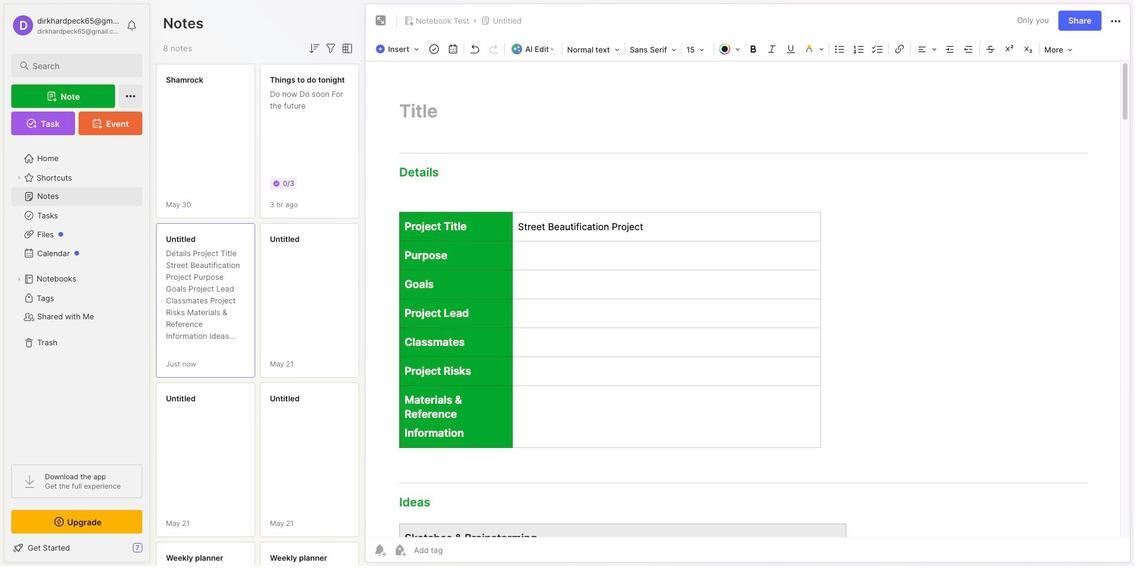 Task type: locate. For each thing, give the bounding box(es) containing it.
more actions image
[[1109, 14, 1124, 28]]

underline image
[[783, 41, 800, 57]]

Font size field
[[683, 41, 713, 58]]

Alignment field
[[913, 41, 941, 57]]

italic image
[[764, 41, 781, 57]]

expand notebooks image
[[15, 276, 22, 283]]

insert link image
[[892, 41, 909, 57]]

indent image
[[942, 41, 959, 57]]

None search field
[[33, 59, 132, 73]]

Add filters field
[[324, 41, 338, 56]]

add tag image
[[393, 544, 407, 558]]

Search text field
[[33, 60, 132, 72]]

tree
[[4, 142, 150, 455]]

subscript image
[[1021, 41, 1037, 57]]

Sort options field
[[307, 41, 322, 56]]

expand note image
[[374, 14, 388, 28]]

Heading level field
[[564, 41, 624, 58]]

numbered list image
[[851, 41, 868, 57]]

Highlight field
[[801, 41, 828, 57]]

calendar event image
[[445, 41, 462, 57]]

Font family field
[[627, 41, 680, 58]]



Task type: vqa. For each thing, say whether or not it's contained in the screenshot.
right bibendum
no



Task type: describe. For each thing, give the bounding box(es) containing it.
Insert field
[[373, 41, 425, 57]]

tree inside main element
[[4, 142, 150, 455]]

outdent image
[[961, 41, 978, 57]]

task image
[[426, 41, 443, 57]]

bold image
[[745, 41, 762, 57]]

More field
[[1042, 41, 1077, 58]]

View options field
[[338, 41, 355, 56]]

add filters image
[[324, 41, 338, 56]]

add a reminder image
[[373, 544, 387, 558]]

main element
[[0, 0, 154, 567]]

Note Editor text field
[[366, 61, 1131, 538]]

bulleted list image
[[832, 41, 849, 57]]

strikethrough image
[[983, 41, 1000, 57]]

More actions field
[[1109, 13, 1124, 28]]

none search field inside main element
[[33, 59, 132, 73]]

Font color field
[[716, 41, 744, 57]]

superscript image
[[1002, 41, 1019, 57]]

note window element
[[365, 4, 1131, 566]]

Account field
[[11, 14, 121, 37]]

undo image
[[467, 41, 484, 57]]

Help and Learning task checklist field
[[4, 539, 150, 558]]

Add tag field
[[413, 546, 502, 556]]

checklist image
[[870, 41, 887, 57]]



